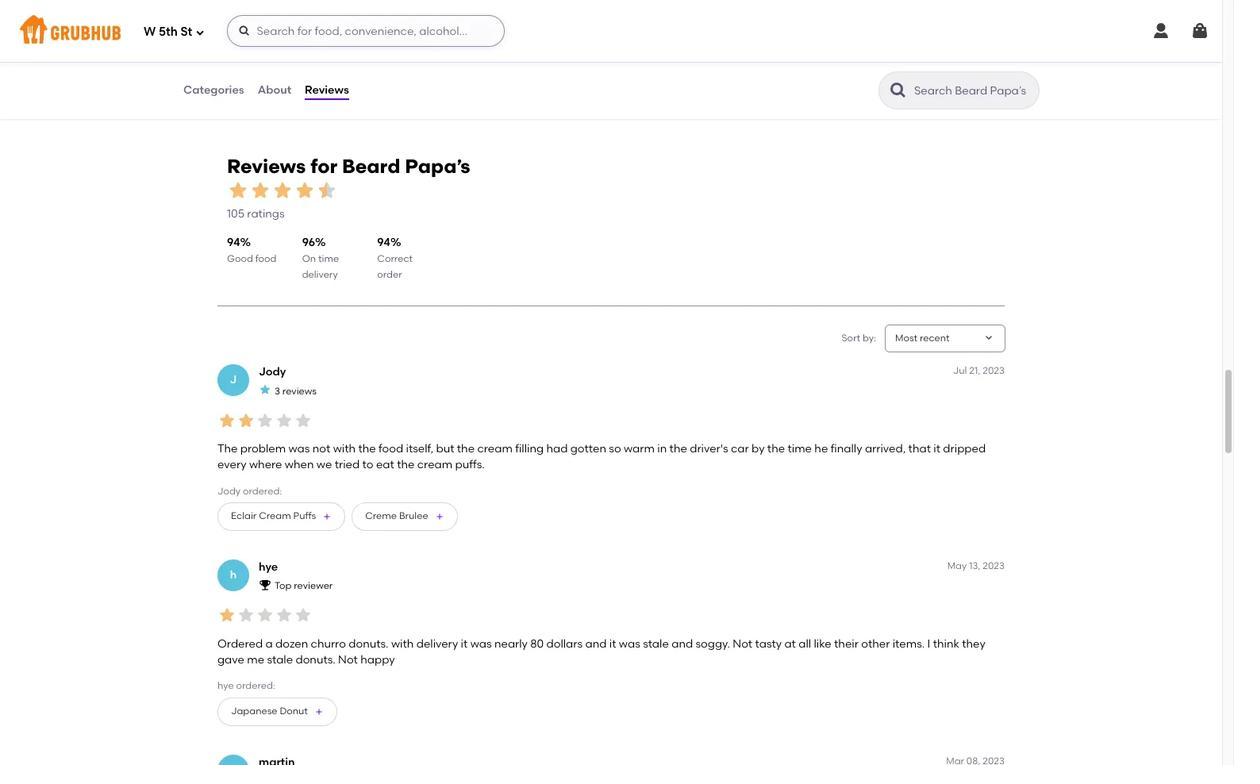 Task type: vqa. For each thing, say whether or not it's contained in the screenshot.
Mr. Pickle's Sandwich Shop (410-San Jose) logo The Star Icon's subscription pass image
no



Task type: describe. For each thing, give the bounding box(es) containing it.
the problem was not with the food itself, but the cream filling had gotten so warm in the driver's car by the time he finally arrived, that it dripped every where when we tried to eat the cream puffs.
[[217, 442, 986, 472]]

most
[[895, 332, 917, 343]]

trophy icon image
[[259, 579, 271, 591]]

by:
[[863, 332, 876, 343]]

sort by:
[[842, 332, 876, 343]]

warm
[[624, 442, 655, 455]]

creme brulee
[[365, 511, 428, 522]]

on
[[302, 253, 316, 264]]

filling
[[515, 442, 544, 455]]

cream
[[259, 511, 291, 522]]

caret down icon image
[[982, 332, 995, 345]]

top
[[275, 580, 292, 592]]

with inside the problem was not with the food itself, but the cream filling had gotten so warm in the driver's car by the time he finally arrived, that it dripped every where when we tried to eat the cream puffs.
[[333, 442, 356, 455]]

with inside ordered a dozen churro donuts. with delivery it was nearly 80 dollars and it was stale and soggy. not tasty at all like their other items. i think they gave me stale donuts. not happy
[[391, 637, 414, 651]]

w 5th st
[[144, 24, 192, 39]]

time inside the problem was not with the food itself, but the cream filling had gotten so warm in the driver's car by the time he finally arrived, that it dripped every where when we tried to eat the cream puffs.
[[788, 442, 812, 455]]

arrived,
[[865, 442, 906, 455]]

the right the by
[[767, 442, 785, 455]]

1 horizontal spatial it
[[609, 637, 616, 651]]

japanese donut button
[[217, 697, 337, 726]]

0 vertical spatial donuts.
[[349, 637, 389, 651]]

about button
[[257, 62, 292, 119]]

st
[[181, 24, 192, 39]]

j
[[230, 373, 237, 386]]

1 horizontal spatial svg image
[[1190, 21, 1209, 40]]

eclair
[[231, 511, 257, 522]]

all
[[799, 637, 811, 651]]

when
[[285, 458, 314, 472]]

papa's
[[405, 154, 470, 178]]

me
[[247, 653, 264, 667]]

15–25 for 1.84
[[489, 19, 515, 30]]

the right eat
[[397, 458, 415, 472]]

happy
[[360, 653, 395, 667]]

Sort by: field
[[895, 331, 950, 345]]

0 horizontal spatial not
[[338, 653, 358, 667]]

the
[[217, 442, 238, 455]]

order
[[377, 269, 402, 280]]

1 horizontal spatial was
[[470, 637, 492, 651]]

1 horizontal spatial svg image
[[1152, 21, 1171, 40]]

reviews for reviews
[[305, 83, 349, 97]]

jody for jody ordered:
[[217, 485, 241, 496]]

puffs.
[[455, 458, 485, 472]]

Search Beard Papa's search field
[[913, 83, 1034, 98]]

eclair cream puffs button
[[217, 502, 345, 531]]

80
[[530, 637, 544, 651]]

creme brulee button
[[352, 502, 458, 531]]

0 horizontal spatial cream
[[417, 458, 453, 472]]

top reviewer
[[275, 580, 333, 592]]

reviewer
[[294, 580, 333, 592]]

96 on time delivery
[[302, 236, 339, 280]]

jul 21, 2023
[[953, 365, 1005, 376]]

96
[[302, 236, 315, 250]]

creme
[[365, 511, 397, 522]]

94 correct order
[[377, 236, 413, 280]]

had
[[546, 442, 568, 455]]

13,
[[969, 560, 980, 571]]

driver's
[[690, 442, 728, 455]]

ordered a dozen churro donuts. with delivery it was nearly 80 dollars and it was stale and soggy. not tasty at all like their other items. i think they gave me stale donuts. not happy
[[217, 637, 986, 667]]

time inside 96 on time delivery
[[318, 253, 339, 264]]

may 13, 2023
[[947, 560, 1005, 571]]

recent
[[920, 332, 950, 343]]

good
[[227, 253, 253, 264]]

15–25 1.84 mi
[[489, 19, 521, 44]]

they
[[962, 637, 986, 651]]

0.95
[[206, 33, 224, 44]]

2023 for the problem was not with the food itself, but the cream filling had gotten so warm in the driver's car by the time he finally arrived, that it dripped every where when we tried to eat the cream puffs.
[[983, 365, 1005, 376]]

dollars
[[546, 637, 583, 651]]

eclair cream puffs
[[231, 511, 316, 522]]

japanese
[[231, 706, 277, 717]]

the up to
[[358, 442, 376, 455]]

jul
[[953, 365, 967, 376]]

problem
[[240, 442, 286, 455]]

jody ordered:
[[217, 485, 282, 496]]

beard
[[342, 154, 400, 178]]

hye ordered:
[[217, 680, 275, 691]]

churro
[[311, 637, 346, 651]]

94 for 94 good food
[[227, 236, 240, 250]]

not
[[313, 442, 330, 455]]

94 good food
[[227, 236, 276, 264]]

dozen
[[275, 637, 308, 651]]

categories
[[183, 83, 244, 97]]

mi inside 15–25 min 0.95 mi
[[228, 33, 239, 44]]

brulee
[[399, 511, 428, 522]]

2 horizontal spatial was
[[619, 637, 640, 651]]

1.84
[[489, 33, 506, 44]]

food inside '94 good food'
[[255, 253, 276, 264]]

5th
[[159, 24, 178, 39]]

hye for hye
[[259, 560, 278, 574]]

so
[[609, 442, 621, 455]]

eat
[[376, 458, 394, 472]]

but
[[436, 442, 454, 455]]



Task type: locate. For each thing, give the bounding box(es) containing it.
0 vertical spatial delivery
[[302, 269, 338, 280]]

and right dollars
[[585, 637, 607, 651]]

and left 'soggy.' at the bottom of page
[[672, 637, 693, 651]]

correct
[[377, 253, 413, 264]]

reviews
[[282, 385, 317, 397]]

94 inside '94 good food'
[[227, 236, 240, 250]]

ordered: up japanese
[[236, 680, 275, 691]]

ordered: for where
[[243, 485, 282, 496]]

94 up good
[[227, 236, 240, 250]]

cream down but at the left of the page
[[417, 458, 453, 472]]

0 horizontal spatial and
[[585, 637, 607, 651]]

Search for food, convenience, alcohol... search field
[[227, 15, 505, 47]]

about
[[258, 83, 291, 97]]

105 ratings
[[227, 207, 285, 221]]

0 vertical spatial food
[[255, 253, 276, 264]]

1 horizontal spatial food
[[379, 442, 403, 455]]

reviews
[[305, 83, 349, 97], [227, 154, 306, 178]]

ratings right 105
[[247, 207, 285, 221]]

to
[[362, 458, 373, 472]]

1 vertical spatial donuts.
[[296, 653, 335, 667]]

0 vertical spatial time
[[318, 253, 339, 264]]

ratings right 514
[[412, 36, 449, 50]]

i
[[927, 637, 930, 651]]

may
[[947, 560, 967, 571]]

1 vertical spatial food
[[379, 442, 403, 455]]

it
[[934, 442, 940, 455], [461, 637, 468, 651], [609, 637, 616, 651]]

svg image
[[1190, 21, 1209, 40], [238, 25, 251, 37]]

1 mi from the left
[[228, 33, 239, 44]]

their
[[834, 637, 859, 651]]

tried
[[335, 458, 360, 472]]

reviews for reviews for beard papa's
[[227, 154, 306, 178]]

stale down "a"
[[267, 653, 293, 667]]

2 and from the left
[[672, 637, 693, 651]]

1 horizontal spatial 94
[[377, 236, 390, 250]]

0 horizontal spatial food
[[255, 253, 276, 264]]

1 vertical spatial time
[[788, 442, 812, 455]]

not down the churro in the bottom of the page
[[338, 653, 358, 667]]

plus icon image right brulee
[[435, 512, 444, 521]]

0 horizontal spatial delivery
[[302, 269, 338, 280]]

categories button
[[183, 62, 245, 119]]

94 inside 94 correct order
[[377, 236, 390, 250]]

delivery inside ordered a dozen churro donuts. with delivery it was nearly 80 dollars and it was stale and soggy. not tasty at all like their other items. i think they gave me stale donuts. not happy
[[416, 637, 458, 651]]

it inside the problem was not with the food itself, but the cream filling had gotten so warm in the driver's car by the time he finally arrived, that it dripped every where when we tried to eat the cream puffs.
[[934, 442, 940, 455]]

1 15–25 from the left
[[206, 19, 231, 30]]

that
[[908, 442, 931, 455]]

hye up the trophy icon
[[259, 560, 278, 574]]

0 vertical spatial jody
[[259, 365, 286, 379]]

search icon image
[[889, 81, 908, 100]]

0 vertical spatial 2023
[[983, 365, 1005, 376]]

time right on on the left of page
[[318, 253, 339, 264]]

donuts. down the churro in the bottom of the page
[[296, 653, 335, 667]]

15–25 up 0.95
[[206, 19, 231, 30]]

0 horizontal spatial mi
[[228, 33, 239, 44]]

0 vertical spatial reviews
[[305, 83, 349, 97]]

94 for 94 correct order
[[377, 236, 390, 250]]

0 horizontal spatial svg image
[[238, 25, 251, 37]]

tasty
[[755, 637, 782, 651]]

a
[[265, 637, 273, 651]]

0 vertical spatial stale
[[643, 637, 669, 651]]

2 94 from the left
[[377, 236, 390, 250]]

1 horizontal spatial ratings
[[412, 36, 449, 50]]

0 horizontal spatial donuts.
[[296, 653, 335, 667]]

it right dollars
[[609, 637, 616, 651]]

like
[[814, 637, 831, 651]]

1 vertical spatial ordered:
[[236, 680, 275, 691]]

by
[[752, 442, 765, 455]]

15–25 up 1.84
[[489, 19, 515, 30]]

and
[[585, 637, 607, 651], [672, 637, 693, 651]]

not left the tasty
[[733, 637, 752, 651]]

1 horizontal spatial delivery
[[416, 637, 458, 651]]

1 horizontal spatial mi
[[509, 33, 521, 44]]

donut
[[280, 706, 308, 717]]

reviews up the 105 ratings
[[227, 154, 306, 178]]

0 horizontal spatial it
[[461, 637, 468, 651]]

1 and from the left
[[585, 637, 607, 651]]

with
[[333, 442, 356, 455], [391, 637, 414, 651]]

1 horizontal spatial and
[[672, 637, 693, 651]]

94
[[227, 236, 240, 250], [377, 236, 390, 250]]

94 up 'correct'
[[377, 236, 390, 250]]

was
[[288, 442, 310, 455], [470, 637, 492, 651], [619, 637, 640, 651]]

ratings for 514 ratings
[[412, 36, 449, 50]]

1 horizontal spatial 15–25
[[489, 19, 515, 30]]

15–25 for 0.95
[[206, 19, 231, 30]]

reviews button
[[304, 62, 350, 119]]

sort
[[842, 332, 860, 343]]

plus icon image for eclair cream puffs
[[322, 512, 332, 521]]

main navigation navigation
[[0, 0, 1222, 62]]

at
[[784, 637, 796, 651]]

stale left 'soggy.' at the bottom of page
[[643, 637, 669, 651]]

1 horizontal spatial stale
[[643, 637, 669, 651]]

star icon image
[[386, 18, 399, 31], [399, 18, 411, 31], [411, 18, 424, 31], [424, 18, 437, 31], [437, 18, 449, 31], [437, 18, 449, 31], [227, 179, 249, 201], [249, 179, 271, 201], [271, 179, 294, 201], [294, 179, 316, 201], [316, 179, 338, 201], [316, 179, 338, 201], [259, 384, 271, 396], [217, 411, 236, 430], [236, 411, 256, 430], [256, 411, 275, 430], [275, 411, 294, 430], [294, 411, 313, 430], [217, 606, 236, 625], [236, 606, 256, 625], [256, 606, 275, 625], [275, 606, 294, 625], [294, 606, 313, 625]]

was inside the problem was not with the food itself, but the cream filling had gotten so warm in the driver's car by the time he finally arrived, that it dripped every where when we tried to eat the cream puffs.
[[288, 442, 310, 455]]

0 horizontal spatial hye
[[217, 680, 234, 691]]

514
[[392, 36, 409, 50]]

car
[[731, 442, 749, 455]]

0 horizontal spatial with
[[333, 442, 356, 455]]

mi
[[228, 33, 239, 44], [509, 33, 521, 44]]

nearly
[[494, 637, 528, 651]]

0 horizontal spatial 15–25
[[206, 19, 231, 30]]

1 horizontal spatial hye
[[259, 560, 278, 574]]

15–25
[[206, 19, 231, 30], [489, 19, 515, 30]]

we
[[317, 458, 332, 472]]

the
[[358, 442, 376, 455], [457, 442, 475, 455], [669, 442, 687, 455], [767, 442, 785, 455], [397, 458, 415, 472]]

svg image
[[1152, 21, 1171, 40], [196, 27, 205, 37]]

2023 right 13, on the right bottom of page
[[983, 560, 1005, 571]]

with up tried on the left bottom
[[333, 442, 356, 455]]

0 horizontal spatial 94
[[227, 236, 240, 250]]

reviews inside reviews 'button'
[[305, 83, 349, 97]]

1 horizontal spatial with
[[391, 637, 414, 651]]

min
[[233, 19, 251, 30]]

1 vertical spatial stale
[[267, 653, 293, 667]]

1 vertical spatial ratings
[[247, 207, 285, 221]]

japanese donut
[[231, 706, 308, 717]]

mi right 1.84
[[509, 33, 521, 44]]

where
[[249, 458, 282, 472]]

plus icon image inside japanese donut button
[[314, 707, 324, 716]]

1 horizontal spatial jody
[[259, 365, 286, 379]]

ratings for 105 ratings
[[247, 207, 285, 221]]

0 horizontal spatial jody
[[217, 485, 241, 496]]

food up eat
[[379, 442, 403, 455]]

0 horizontal spatial time
[[318, 253, 339, 264]]

1 vertical spatial hye
[[217, 680, 234, 691]]

plus icon image right puffs
[[322, 512, 332, 521]]

delivery inside 96 on time delivery
[[302, 269, 338, 280]]

jody up 3
[[259, 365, 286, 379]]

jody for jody
[[259, 365, 286, 379]]

think
[[933, 637, 959, 651]]

1 horizontal spatial time
[[788, 442, 812, 455]]

1 vertical spatial with
[[391, 637, 414, 651]]

itself,
[[406, 442, 433, 455]]

2023 for ordered a dozen churro donuts. with delivery it was nearly 80 dollars and it was stale and soggy. not tasty at all like their other items. i think they gave me stale donuts. not happy
[[983, 560, 1005, 571]]

2 mi from the left
[[509, 33, 521, 44]]

donuts. up happy
[[349, 637, 389, 651]]

food right good
[[255, 253, 276, 264]]

0 horizontal spatial stale
[[267, 653, 293, 667]]

for
[[310, 154, 337, 178]]

items.
[[893, 637, 925, 651]]

dripped
[[943, 442, 986, 455]]

2 horizontal spatial it
[[934, 442, 940, 455]]

3 reviews
[[275, 385, 317, 397]]

reviews for beard papa's
[[227, 154, 470, 178]]

was up when
[[288, 442, 310, 455]]

it right that
[[934, 442, 940, 455]]

was right dollars
[[619, 637, 640, 651]]

plus icon image inside creme brulee button
[[435, 512, 444, 521]]

0 vertical spatial cream
[[477, 442, 513, 455]]

1 vertical spatial delivery
[[416, 637, 458, 651]]

most recent
[[895, 332, 950, 343]]

2023 right 21, in the top right of the page
[[983, 365, 1005, 376]]

0 vertical spatial ratings
[[412, 36, 449, 50]]

0 horizontal spatial svg image
[[196, 27, 205, 37]]

ordered: down where
[[243, 485, 282, 496]]

delivery
[[302, 269, 338, 280], [416, 637, 458, 651]]

plus icon image for japanese donut
[[314, 707, 324, 716]]

mi inside 15–25 1.84 mi
[[509, 33, 521, 44]]

2 2023 from the top
[[983, 560, 1005, 571]]

was left the nearly
[[470, 637, 492, 651]]

delivery down on on the left of page
[[302, 269, 338, 280]]

ratings
[[412, 36, 449, 50], [247, 207, 285, 221]]

delivery left the nearly
[[416, 637, 458, 651]]

gave
[[217, 653, 244, 667]]

in
[[657, 442, 667, 455]]

not
[[733, 637, 752, 651], [338, 653, 358, 667]]

with up happy
[[391, 637, 414, 651]]

1 horizontal spatial cream
[[477, 442, 513, 455]]

finally
[[831, 442, 862, 455]]

15–25 inside 15–25 1.84 mi
[[489, 19, 515, 30]]

the right in
[[669, 442, 687, 455]]

1 vertical spatial 2023
[[983, 560, 1005, 571]]

the up puffs. on the bottom of page
[[457, 442, 475, 455]]

15–25 inside 15–25 min 0.95 mi
[[206, 19, 231, 30]]

1 2023 from the top
[[983, 365, 1005, 376]]

gotten
[[570, 442, 606, 455]]

reviews right about
[[305, 83, 349, 97]]

0 horizontal spatial was
[[288, 442, 310, 455]]

0 vertical spatial ordered:
[[243, 485, 282, 496]]

0 vertical spatial with
[[333, 442, 356, 455]]

21,
[[969, 365, 980, 376]]

hye down gave
[[217, 680, 234, 691]]

0 vertical spatial not
[[733, 637, 752, 651]]

1 vertical spatial jody
[[217, 485, 241, 496]]

1 horizontal spatial donuts.
[[349, 637, 389, 651]]

3
[[275, 385, 280, 397]]

ordered: for me
[[236, 680, 275, 691]]

ordered
[[217, 637, 263, 651]]

plus icon image
[[322, 512, 332, 521], [435, 512, 444, 521], [314, 707, 324, 716]]

0 horizontal spatial ratings
[[247, 207, 285, 221]]

jody down every
[[217, 485, 241, 496]]

mi down 'min'
[[228, 33, 239, 44]]

1 horizontal spatial not
[[733, 637, 752, 651]]

plus icon image right donut
[[314, 707, 324, 716]]

1 vertical spatial not
[[338, 653, 358, 667]]

plus icon image inside the eclair cream puffs button
[[322, 512, 332, 521]]

1 vertical spatial cream
[[417, 458, 453, 472]]

2 15–25 from the left
[[489, 19, 515, 30]]

every
[[217, 458, 246, 472]]

1 vertical spatial reviews
[[227, 154, 306, 178]]

cream
[[477, 442, 513, 455], [417, 458, 453, 472]]

it left the nearly
[[461, 637, 468, 651]]

soggy.
[[696, 637, 730, 651]]

food inside the problem was not with the food itself, but the cream filling had gotten so warm in the driver's car by the time he finally arrived, that it dripped every where when we tried to eat the cream puffs.
[[379, 442, 403, 455]]

plus icon image for creme brulee
[[435, 512, 444, 521]]

time left he
[[788, 442, 812, 455]]

time
[[318, 253, 339, 264], [788, 442, 812, 455]]

0 vertical spatial hye
[[259, 560, 278, 574]]

1 94 from the left
[[227, 236, 240, 250]]

h
[[230, 568, 237, 581]]

hye for hye ordered:
[[217, 680, 234, 691]]

cream up puffs. on the bottom of page
[[477, 442, 513, 455]]



